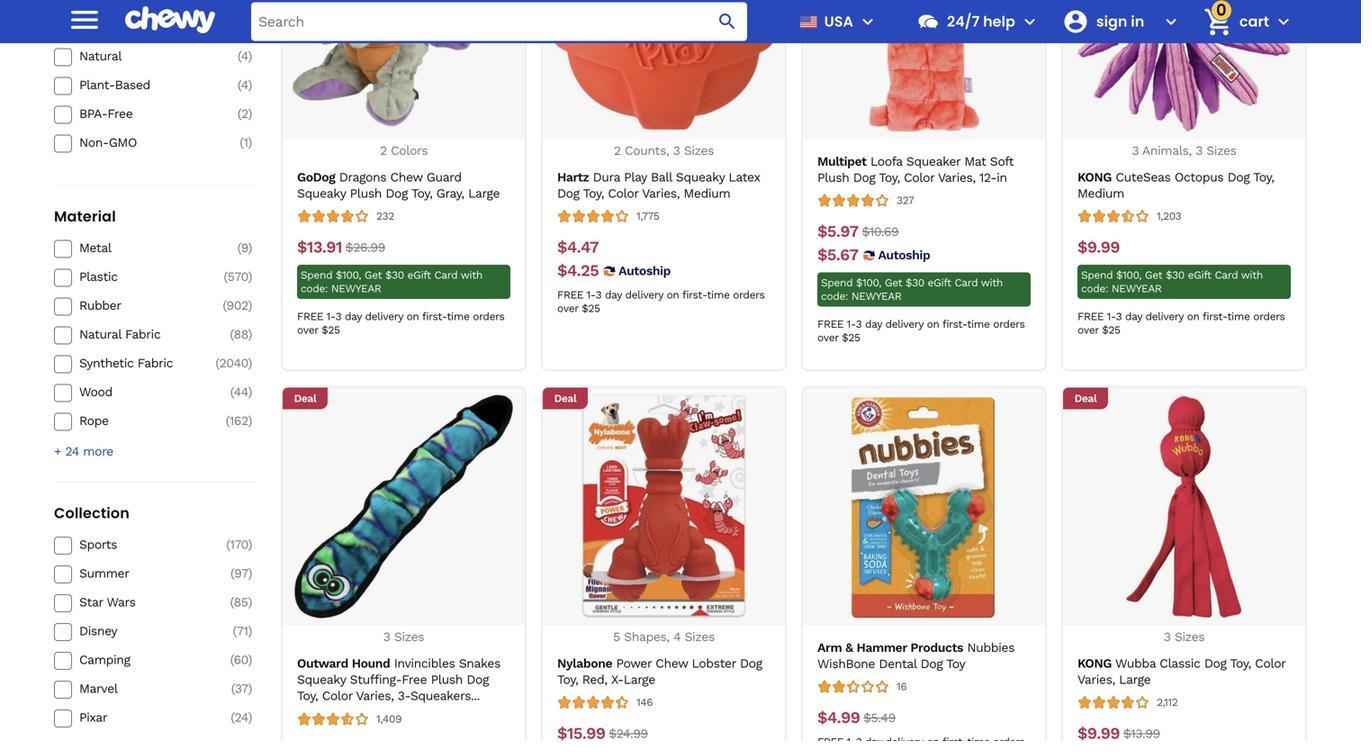 Task type: locate. For each thing, give the bounding box(es) containing it.
0 horizontal spatial plush
[[350, 186, 382, 201]]

( 1 )
[[240, 135, 252, 150]]

toy, right classic
[[1231, 656, 1252, 671]]

3 sizes for invincibles
[[383, 630, 424, 644]]

sizes up the octopus
[[1207, 143, 1237, 158]]

7 ) from the top
[[248, 269, 252, 284]]

1 horizontal spatial 2
[[380, 143, 387, 158]]

0 horizontal spatial spend
[[301, 269, 333, 282]]

sizes
[[684, 143, 714, 158], [1207, 143, 1237, 158], [394, 630, 424, 644], [685, 630, 715, 644], [1175, 630, 1205, 644]]

( 162 )
[[226, 414, 252, 428]]

dog down hartz
[[557, 186, 580, 201]]

$100, down the $5.67 text field
[[856, 277, 882, 289]]

( for star wars
[[230, 595, 234, 609]]

sizes up lobster at the right of the page
[[685, 630, 715, 644]]

0 vertical spatial kong
[[1078, 170, 1112, 185]]

outward hound invincibles snakes squeaky stuffing-free plush dog toy, color varies, 3-squeakers image
[[292, 395, 516, 618]]

plush inside invincibles snakes squeaky stuffing-free plush dog toy, color varies, 3-squeakers...
[[431, 672, 463, 687]]

24 for (
[[235, 710, 248, 725]]

) down 4 )
[[248, 49, 252, 64]]

natural down cruelty-
[[79, 49, 122, 64]]

toy, down 'outward'
[[297, 689, 318, 704]]

( 4 )
[[238, 49, 252, 64], [238, 78, 252, 92]]

2 horizontal spatial get
[[1145, 269, 1163, 282]]

) down ( 37 )
[[248, 710, 252, 725]]

2 vertical spatial plush
[[431, 672, 463, 687]]

) up ( 60 )
[[248, 623, 252, 638]]

color
[[904, 170, 935, 185], [608, 186, 639, 201], [1256, 656, 1286, 671], [322, 689, 353, 704]]

$13.91 text field
[[297, 238, 342, 258]]

get for medium
[[1145, 269, 1163, 282]]

$4.25 text field
[[557, 261, 599, 281]]

14 ) from the top
[[248, 566, 252, 581]]

dog down snakes
[[467, 672, 489, 687]]

wubba classic dog toy, color varies, large
[[1078, 656, 1286, 687]]

$13.91
[[297, 238, 342, 257]]

varies, inside loofa squeaker mat soft plush dog toy, color varies, 12-in
[[938, 170, 976, 185]]

2 horizontal spatial newyear
[[1112, 282, 1162, 295]]

arm & hammer products nubbies wishbone dental dog toy image
[[813, 395, 1036, 618]]

) up 71
[[248, 595, 252, 609]]

free up "natural" link
[[127, 20, 152, 35]]

0 vertical spatial ( 4 )
[[238, 49, 252, 64]]

37
[[235, 681, 248, 696]]

chew down the 5 shapes, 4 sizes
[[656, 656, 688, 671]]

6 ) from the top
[[248, 241, 252, 255]]

1 medium from the left
[[684, 186, 731, 201]]

$4.99 text field
[[818, 708, 860, 728]]

12 ) from the top
[[248, 414, 252, 428]]

sign in
[[1097, 11, 1145, 32]]

items image
[[1202, 6, 1234, 38]]

large right gray,
[[468, 186, 500, 201]]

0 vertical spatial autoship
[[878, 248, 931, 263]]

based
[[115, 78, 150, 92]]

) for summer
[[248, 566, 252, 581]]

18 ) from the top
[[248, 681, 252, 696]]

1,409
[[376, 713, 402, 725]]

15 ) from the top
[[248, 595, 252, 609]]

1 ( 4 ) from the top
[[238, 49, 252, 64]]

get down $10.69 text box
[[885, 277, 903, 289]]

autoship
[[878, 248, 931, 263], [619, 263, 671, 278]]

0 horizontal spatial deal
[[294, 392, 316, 405]]

spend
[[301, 269, 333, 282], [1082, 269, 1113, 282], [821, 277, 853, 289]]

dog right lobster at the right of the page
[[740, 656, 762, 671]]

deal for large
[[554, 392, 577, 405]]

) up ( 162 )
[[248, 385, 252, 400]]

2 horizontal spatial large
[[1120, 672, 1151, 687]]

None text field
[[557, 724, 606, 741], [1078, 724, 1120, 741], [557, 724, 606, 741], [1078, 724, 1120, 741]]

spend down $13.91 text box
[[301, 269, 333, 282]]

toy, down nylabone
[[557, 672, 578, 687]]

menu image right usa
[[857, 11, 879, 32]]

rubber link
[[79, 298, 207, 314]]

( for rope
[[226, 414, 230, 428]]

3 sizes for wubba
[[1164, 630, 1205, 644]]

spend down the $9.99 text box on the right top
[[1082, 269, 1113, 282]]

plush down dragons on the top of page
[[350, 186, 382, 201]]

2 horizontal spatial with
[[1242, 269, 1263, 282]]

2,112
[[1157, 696, 1178, 709]]

wishbone
[[818, 657, 875, 672]]

4 ) from the top
[[248, 106, 252, 121]]

2 horizontal spatial card
[[1215, 269, 1238, 282]]

squeaky inside dragons chew guard squeaky plush dog toy, gray, large
[[297, 186, 346, 201]]

3 down the $5.67 text field
[[856, 318, 862, 331]]

over down the $9.99 text box on the right top
[[1078, 324, 1099, 336]]

2 up 1
[[241, 106, 248, 121]]

with for dragons chew guard squeaky plush dog toy, gray, large
[[461, 269, 483, 282]]

help
[[983, 11, 1016, 32]]

0 horizontal spatial menu image
[[67, 2, 103, 38]]

free inside invincibles snakes squeaky stuffing-free plush dog toy, color varies, 3-squeakers...
[[402, 672, 427, 687]]

( 2040 )
[[215, 356, 252, 371]]

$30 for medium
[[1166, 269, 1185, 282]]

toy, down loofa
[[879, 170, 900, 185]]

1 horizontal spatial 24
[[235, 710, 248, 725]]

) right the chewy home image
[[248, 20, 252, 35]]

get down 1,203
[[1145, 269, 1163, 282]]

marvel
[[79, 681, 118, 696]]

toy, down dura
[[583, 186, 604, 201]]

guard
[[427, 170, 462, 185]]

3 ) from the top
[[248, 78, 252, 92]]

over
[[557, 302, 579, 315], [297, 324, 318, 336], [1078, 324, 1099, 336], [818, 331, 839, 344]]

varies, inside wubba classic dog toy, color varies, large
[[1078, 672, 1116, 687]]

$5.97 text field
[[818, 222, 859, 242]]

1 natural from the top
[[79, 49, 122, 64]]

) up '( 44 )'
[[248, 356, 252, 371]]

newyear for plush
[[331, 282, 381, 295]]

2 3 sizes from the left
[[1164, 630, 1205, 644]]

cart link
[[1197, 0, 1270, 43]]

3 up hound
[[383, 630, 390, 644]]

dog inside power chew lobster dog toy, red, x-large
[[740, 656, 762, 671]]

24 down 37
[[235, 710, 248, 725]]

1 vertical spatial chew
[[656, 656, 688, 671]]

3 down $4.25 "text box"
[[596, 289, 602, 301]]

dog inside loofa squeaker mat soft plush dog toy, color varies, 12-in
[[854, 170, 876, 185]]

) up '( 88 )'
[[248, 298, 252, 313]]

squeaky for $13.91
[[297, 186, 346, 201]]

3 down $13.91 $26.99
[[336, 310, 342, 323]]

cuteseas
[[1116, 170, 1171, 185]]

9 ) from the top
[[248, 327, 252, 342]]

( 170 )
[[226, 537, 252, 552]]

dog inside wubba classic dog toy, color varies, large
[[1205, 656, 1227, 671]]

card for dragons chew guard squeaky plush dog toy, gray, large
[[434, 269, 458, 282]]

color inside invincibles snakes squeaky stuffing-free plush dog toy, color varies, 3-squeakers...
[[322, 689, 353, 704]]

squeaky down 'outward'
[[297, 672, 346, 687]]

) up the "( 97 )"
[[248, 537, 252, 552]]

) down '( 44 )'
[[248, 414, 252, 428]]

medium down latex
[[684, 186, 731, 201]]

24
[[65, 444, 79, 459], [235, 710, 248, 725]]

0 horizontal spatial $30
[[385, 269, 404, 282]]

0 horizontal spatial 24
[[65, 444, 79, 459]]

egift for chew
[[408, 269, 431, 282]]

1 horizontal spatial plush
[[431, 672, 463, 687]]

dog inside cuteseas octopus dog toy, medium
[[1228, 170, 1250, 185]]

8 ) from the top
[[248, 298, 252, 313]]

fabric
[[125, 327, 161, 342], [138, 356, 173, 371]]

2 kong from the top
[[1078, 656, 1112, 671]]

$100, for plush
[[336, 269, 361, 282]]

0 horizontal spatial get
[[365, 269, 382, 282]]

squeaky inside invincibles snakes squeaky stuffing-free plush dog toy, color varies, 3-squeakers...
[[297, 672, 346, 687]]

kong cuteseas octopus dog toy, medium image
[[1073, 0, 1296, 132]]

) up ( 24 )
[[248, 681, 252, 696]]

) for rope
[[248, 414, 252, 428]]

3
[[673, 143, 680, 158], [1132, 143, 1139, 158], [1196, 143, 1203, 158], [596, 289, 602, 301], [336, 310, 342, 323], [1116, 310, 1122, 323], [856, 318, 862, 331], [383, 630, 390, 644], [1164, 630, 1171, 644]]

chew down 2 colors at top
[[390, 170, 423, 185]]

12-
[[980, 170, 997, 185]]

newyear for medium
[[1112, 282, 1162, 295]]

) down ( 902 )
[[248, 327, 252, 342]]

menu image up plant-
[[67, 2, 103, 38]]

spend $100, get $30 egift card with code: newyear down $10.69 text box
[[821, 277, 1003, 303]]

3 up classic
[[1164, 630, 1171, 644]]

metal link
[[79, 240, 207, 256]]

0 horizontal spatial chew
[[390, 170, 423, 185]]

$25 down the $9.99 text box on the right top
[[1103, 324, 1121, 336]]

0 horizontal spatial 2
[[241, 106, 248, 121]]

1 vertical spatial plush
[[350, 186, 382, 201]]

free
[[557, 289, 584, 301], [297, 310, 323, 323], [1078, 310, 1104, 323], [818, 318, 844, 331]]

toy, inside dragons chew guard squeaky plush dog toy, gray, large
[[412, 186, 433, 201]]

0 vertical spatial chew
[[390, 170, 423, 185]]

) for disney
[[248, 623, 252, 638]]

) up ( 2 )
[[248, 78, 252, 92]]

0 horizontal spatial medium
[[684, 186, 731, 201]]

sizes for power chew lobster dog toy, red, x-large
[[685, 630, 715, 644]]

free down the $5.67 text field
[[818, 318, 844, 331]]

plush up the squeakers...
[[431, 672, 463, 687]]

get
[[365, 269, 382, 282], [1145, 269, 1163, 282], [885, 277, 903, 289]]

1 vertical spatial ( 4 )
[[238, 78, 252, 92]]

2 horizontal spatial spend $100, get $30 egift card with code: newyear
[[1082, 269, 1263, 295]]

) for marvel
[[248, 681, 252, 696]]

chew inside dragons chew guard squeaky plush dog toy, gray, large
[[390, 170, 423, 185]]

outward
[[297, 656, 348, 671]]

toy, down guard
[[412, 186, 433, 201]]

$30
[[385, 269, 404, 282], [1166, 269, 1185, 282], [906, 277, 925, 289]]

) down 71
[[248, 652, 252, 667]]

1 3 sizes from the left
[[383, 630, 424, 644]]

1- down $4.25 "text box"
[[587, 289, 596, 301]]

5
[[613, 630, 620, 644]]

spend $100, get $30 egift card with code: newyear for plush
[[301, 269, 483, 295]]

19 ) from the top
[[248, 710, 252, 725]]

cruelty-free link
[[79, 20, 207, 36]]

0 vertical spatial free
[[127, 20, 152, 35]]

2 natural from the top
[[79, 327, 121, 342]]

5 ) from the top
[[248, 135, 252, 150]]

( 24 )
[[231, 710, 252, 725]]

( 2 )
[[238, 106, 252, 121]]

toy, right the octopus
[[1254, 170, 1275, 185]]

kong left cuteseas
[[1078, 170, 1112, 185]]

1 deal from the left
[[294, 392, 316, 405]]

kong
[[1078, 170, 1112, 185], [1078, 656, 1112, 671]]

kong left wubba
[[1078, 656, 1112, 671]]

$10.69 text field
[[862, 222, 899, 242]]

) for camping
[[248, 652, 252, 667]]

large down power
[[624, 672, 655, 687]]

dura
[[593, 170, 620, 185]]

16 ) from the top
[[248, 623, 252, 638]]

4 down 4 )
[[241, 49, 248, 64]]

( for pixar
[[231, 710, 235, 725]]

sizes for dura play ball squeaky latex dog toy, color varies, medium
[[684, 143, 714, 158]]

11 ) from the top
[[248, 385, 252, 400]]

) for bpa-free
[[248, 106, 252, 121]]

dragons chew guard squeaky plush dog toy, gray, large
[[297, 170, 500, 201]]

1 horizontal spatial medium
[[1078, 186, 1125, 201]]

2 medium from the left
[[1078, 186, 1125, 201]]

autoship down 1,775
[[619, 263, 671, 278]]

pixar
[[79, 710, 107, 725]]

kong for cuteseas octopus dog toy, medium
[[1078, 170, 1112, 185]]

1 vertical spatial fabric
[[138, 356, 173, 371]]

( 4 ) up ( 2 )
[[238, 78, 252, 92]]

newyear down the $5.67 text field
[[852, 290, 902, 303]]

1 horizontal spatial chew
[[656, 656, 688, 671]]

sign in link
[[1055, 0, 1157, 43]]

get down $26.99 text box
[[365, 269, 382, 282]]

$26.99 text field
[[346, 238, 385, 258]]

2 vertical spatial squeaky
[[297, 672, 346, 687]]

0 horizontal spatial with
[[461, 269, 483, 282]]

( for wood
[[230, 385, 234, 400]]

plush inside loofa squeaker mat soft plush dog toy, color varies, 12-in
[[818, 170, 850, 185]]

) for non-gmo
[[248, 135, 252, 150]]

with for cuteseas octopus dog toy, medium
[[1242, 269, 1263, 282]]

0 vertical spatial plush
[[818, 170, 850, 185]]

code: for cuteseas octopus dog toy, medium
[[1082, 282, 1109, 295]]

$100, down the $9.99 text box on the right top
[[1117, 269, 1142, 282]]

24 right +
[[65, 444, 79, 459]]

plant-
[[79, 78, 115, 92]]

gray,
[[437, 186, 464, 201]]

0 horizontal spatial large
[[468, 186, 500, 201]]

plush inside dragons chew guard squeaky plush dog toy, gray, large
[[350, 186, 382, 201]]

902
[[226, 298, 248, 313]]

2 vertical spatial free
[[402, 672, 427, 687]]

1 vertical spatial free
[[108, 106, 133, 121]]

2 ) from the top
[[248, 49, 252, 64]]

1 horizontal spatial 3 sizes
[[1164, 630, 1205, 644]]

2 ( 4 ) from the top
[[238, 78, 252, 92]]

free down the $9.99 text box on the right top
[[1078, 310, 1104, 323]]

1 vertical spatial autoship
[[619, 263, 671, 278]]

autoship for $5.67
[[878, 248, 931, 263]]

44
[[234, 385, 248, 400]]

$26.99
[[346, 240, 385, 255]]

delivery
[[625, 289, 664, 301], [365, 310, 403, 323], [1146, 310, 1184, 323], [886, 318, 924, 331]]

+
[[54, 444, 61, 459]]

0 horizontal spatial autoship
[[619, 263, 671, 278]]

dog down the products
[[921, 657, 943, 672]]

1 vertical spatial squeaky
[[297, 186, 346, 201]]

1 kong from the top
[[1078, 170, 1112, 185]]

2 horizontal spatial deal
[[1075, 392, 1097, 405]]

2 horizontal spatial $30
[[1166, 269, 1185, 282]]

$5.97 $10.69
[[818, 222, 899, 241]]

9
[[241, 241, 248, 255]]

0 vertical spatial natural
[[79, 49, 122, 64]]

None text field
[[609, 724, 648, 741], [1124, 724, 1161, 741], [609, 724, 648, 741], [1124, 724, 1161, 741]]

1 horizontal spatial deal
[[554, 392, 577, 405]]

toy, inside power chew lobster dog toy, red, x-large
[[557, 672, 578, 687]]

$4.47 text field
[[557, 238, 599, 258]]

$100, for medium
[[1117, 269, 1142, 282]]

large down wubba
[[1120, 672, 1151, 687]]

dog down loofa
[[854, 170, 876, 185]]

2 horizontal spatial spend
[[1082, 269, 1113, 282]]

natural
[[79, 49, 122, 64], [79, 327, 121, 342]]

( for marvel
[[231, 681, 235, 696]]

0 horizontal spatial newyear
[[331, 282, 381, 295]]

1 vertical spatial kong
[[1078, 656, 1112, 671]]

chewy home image
[[125, 0, 215, 40]]

) up ( 1 )
[[248, 106, 252, 121]]

$4.99
[[818, 708, 860, 727]]

2 up dura
[[614, 143, 621, 158]]

2 colors
[[380, 143, 428, 158]]

0 horizontal spatial card
[[434, 269, 458, 282]]

24/7 help
[[947, 11, 1016, 32]]

dog right the octopus
[[1228, 170, 1250, 185]]

) down the ( 9 )
[[248, 269, 252, 284]]

2 deal from the left
[[554, 392, 577, 405]]

1 horizontal spatial with
[[981, 277, 1003, 289]]

over down $4.25 "text box"
[[557, 302, 579, 315]]

metal
[[79, 241, 111, 255]]

2 horizontal spatial 2
[[614, 143, 621, 158]]

squeaky inside the dura play ball squeaky latex dog toy, color varies, medium
[[676, 170, 725, 185]]

) for metal
[[248, 241, 252, 255]]

0 horizontal spatial spend $100, get $30 egift card with code: newyear
[[301, 269, 483, 295]]

shapes,
[[624, 630, 670, 644]]

0 horizontal spatial $100,
[[336, 269, 361, 282]]

2 for $4.47
[[614, 143, 621, 158]]

newyear
[[331, 282, 381, 295], [1112, 282, 1162, 295], [852, 290, 902, 303]]

2 horizontal spatial egift
[[1188, 269, 1212, 282]]

toy,
[[1254, 170, 1275, 185], [879, 170, 900, 185], [412, 186, 433, 201], [583, 186, 604, 201], [1231, 656, 1252, 671], [557, 672, 578, 687], [297, 689, 318, 704]]

squeaky right ball
[[676, 170, 725, 185]]

) up ( 85 )
[[248, 566, 252, 581]]

toy, inside loofa squeaker mat soft plush dog toy, color varies, 12-in
[[879, 170, 900, 185]]

2 for $13.91
[[380, 143, 387, 158]]

chew inside power chew lobster dog toy, red, x-large
[[656, 656, 688, 671]]

( 902 )
[[223, 298, 252, 313]]

3 sizes
[[383, 630, 424, 644], [1164, 630, 1205, 644]]

0 horizontal spatial code:
[[301, 282, 328, 295]]

( 44 )
[[230, 385, 252, 400]]

medium down cuteseas
[[1078, 186, 1125, 201]]

plush
[[818, 170, 850, 185], [350, 186, 382, 201], [431, 672, 463, 687]]

camping
[[79, 652, 130, 667]]

fabric down natural fabric link
[[138, 356, 173, 371]]

squeaker
[[907, 154, 961, 169]]

plush down "multipet"
[[818, 170, 850, 185]]

4 up ( 2 )
[[241, 78, 248, 92]]

1 horizontal spatial autoship
[[878, 248, 931, 263]]

natural fabric link
[[79, 327, 207, 343]]

$25
[[582, 302, 600, 315], [322, 324, 340, 336], [1103, 324, 1121, 336], [842, 331, 861, 344]]

) up ( 570 )
[[248, 241, 252, 255]]

1 horizontal spatial large
[[624, 672, 655, 687]]

dog up 232
[[386, 186, 408, 201]]

( 9 )
[[237, 241, 252, 255]]

( 4 ) for natural
[[238, 49, 252, 64]]

classic
[[1160, 656, 1201, 671]]

) for natural fabric
[[248, 327, 252, 342]]

10 ) from the top
[[248, 356, 252, 371]]

13 ) from the top
[[248, 537, 252, 552]]

in
[[997, 170, 1007, 185]]

1 horizontal spatial get
[[885, 277, 903, 289]]

0 vertical spatial fabric
[[125, 327, 161, 342]]

1 vertical spatial 24
[[235, 710, 248, 725]]

0 vertical spatial 24
[[65, 444, 79, 459]]

0 horizontal spatial egift
[[408, 269, 431, 282]]

1 vertical spatial natural
[[79, 327, 121, 342]]

sizes right counts,
[[684, 143, 714, 158]]

medium inside the dura play ball squeaky latex dog toy, color varies, medium
[[684, 186, 731, 201]]

submit search image
[[717, 11, 738, 32]]

natural down the rubber
[[79, 327, 121, 342]]

squeaky down godog
[[297, 186, 346, 201]]

0 vertical spatial squeaky
[[676, 170, 725, 185]]

spend $100, get $30 egift card with code: newyear down 1,203
[[1082, 269, 1263, 295]]

free for bpa-
[[108, 106, 133, 121]]

hartz dura play ball squeaky latex dog toy, color varies, medium image
[[552, 0, 776, 132]]

1 horizontal spatial menu image
[[857, 11, 879, 32]]

gmo
[[109, 135, 137, 150]]

sizes for cuteseas octopus dog toy, medium
[[1207, 143, 1237, 158]]

spend $100, get $30 egift card with code: newyear down $26.99 text box
[[301, 269, 483, 295]]

( 4 ) down 4 )
[[238, 49, 252, 64]]

24 for +
[[65, 444, 79, 459]]

2 horizontal spatial $100,
[[1117, 269, 1142, 282]]

( 88 )
[[230, 327, 252, 342]]

plastic link
[[79, 269, 207, 285]]

varies,
[[938, 170, 976, 185], [642, 186, 680, 201], [1078, 672, 1116, 687], [356, 689, 394, 704]]

1 horizontal spatial card
[[955, 277, 978, 289]]

$30 for plush
[[385, 269, 404, 282]]

2 horizontal spatial code:
[[1082, 282, 1109, 295]]

( for plastic
[[224, 269, 228, 284]]

1-
[[587, 289, 596, 301], [327, 310, 336, 323], [1107, 310, 1116, 323], [847, 318, 856, 331]]

2 horizontal spatial plush
[[818, 170, 850, 185]]

0 horizontal spatial 3 sizes
[[383, 630, 424, 644]]

code: down $13.91 text box
[[301, 282, 328, 295]]

code: down the $5.67 text field
[[821, 290, 848, 303]]

menu image
[[67, 2, 103, 38], [857, 11, 879, 32]]

dura play ball squeaky latex dog toy, color varies, medium
[[557, 170, 760, 201]]

17 ) from the top
[[248, 652, 252, 667]]

1,775
[[637, 210, 660, 223]]



Task type: vqa. For each thing, say whether or not it's contained in the screenshot.


Task type: describe. For each thing, give the bounding box(es) containing it.
$5.67 text field
[[818, 246, 859, 265]]

+ 24 more
[[54, 444, 113, 459]]

spend for cuteseas octopus dog toy, medium
[[1082, 269, 1113, 282]]

wars
[[107, 595, 135, 609]]

) for wood
[[248, 385, 252, 400]]

hartz
[[557, 170, 589, 185]]

97
[[234, 566, 248, 581]]

chew for power
[[656, 656, 688, 671]]

bpa-free link
[[79, 106, 207, 122]]

$25 down $4.25 "text box"
[[582, 302, 600, 315]]

toy, inside cuteseas octopus dog toy, medium
[[1254, 170, 1275, 185]]

1 horizontal spatial spend
[[821, 277, 853, 289]]

red,
[[582, 672, 608, 687]]

) for star wars
[[248, 595, 252, 609]]

( 60 )
[[230, 652, 252, 667]]

3 right counts,
[[673, 143, 680, 158]]

menu image inside usa dropdown button
[[857, 11, 879, 32]]

) for plastic
[[248, 269, 252, 284]]

cruelty-free
[[79, 20, 152, 35]]

chewy support image
[[917, 10, 940, 33]]

card for cuteseas octopus dog toy, medium
[[1215, 269, 1238, 282]]

rope
[[79, 414, 109, 428]]

over down the $5.67 text field
[[818, 331, 839, 344]]

( 97 )
[[231, 566, 252, 581]]

arm
[[818, 640, 842, 655]]

( for natural fabric
[[230, 327, 234, 342]]

$25 down the $5.67 text field
[[842, 331, 861, 344]]

Search text field
[[251, 2, 747, 41]]

146
[[637, 696, 653, 709]]

chew for dragons
[[390, 170, 423, 185]]

help menu image
[[1019, 11, 1041, 32]]

large inside wubba classic dog toy, color varies, large
[[1120, 672, 1151, 687]]

2 counts, 3 sizes
[[614, 143, 714, 158]]

free down $13.91 text box
[[297, 310, 323, 323]]

hound
[[352, 656, 390, 671]]

arm & hammer products
[[818, 640, 964, 655]]

( 85 )
[[230, 595, 252, 609]]

cart menu image
[[1273, 11, 1295, 32]]

animals,
[[1143, 143, 1192, 158]]

synthetic fabric
[[79, 356, 173, 371]]

kong for wubba classic dog toy, color varies, large
[[1078, 656, 1112, 671]]

( for metal
[[237, 241, 241, 255]]

3 deal from the left
[[1075, 392, 1097, 405]]

spend $100, get $30 egift card with code: newyear for medium
[[1082, 269, 1263, 295]]

) for synthetic fabric
[[248, 356, 252, 371]]

) for plant-based
[[248, 78, 252, 92]]

$4.47
[[557, 238, 599, 257]]

3-
[[398, 689, 411, 704]]

outward hound
[[297, 656, 390, 671]]

summer
[[79, 566, 129, 581]]

sign
[[1097, 11, 1128, 32]]

natural for natural fabric
[[79, 327, 121, 342]]

plush for multipet
[[818, 170, 850, 185]]

( 37 )
[[231, 681, 252, 696]]

usa button
[[792, 0, 879, 43]]

1 horizontal spatial code:
[[821, 290, 848, 303]]

( 71 )
[[233, 623, 252, 638]]

( 4 ) for plant-based
[[238, 78, 252, 92]]

sizes up invincibles
[[394, 630, 424, 644]]

( for plant-based
[[238, 78, 241, 92]]

star
[[79, 595, 103, 609]]

( for non-gmo
[[240, 135, 244, 150]]

natural fabric
[[79, 327, 161, 342]]

cart
[[1240, 11, 1270, 32]]

natural link
[[79, 48, 207, 65]]

multipet
[[818, 154, 867, 169]]

octopus
[[1175, 170, 1224, 185]]

1- down $13.91 text box
[[327, 310, 336, 323]]

star wars
[[79, 595, 135, 609]]

( for synthetic fabric
[[215, 356, 219, 371]]

( for summer
[[231, 566, 234, 581]]

) for natural
[[248, 49, 252, 64]]

3 up cuteseas
[[1132, 143, 1139, 158]]

bpa-free
[[79, 106, 133, 121]]

Product search field
[[251, 2, 747, 41]]

x-
[[611, 672, 624, 687]]

medium inside cuteseas octopus dog toy, medium
[[1078, 186, 1125, 201]]

counts,
[[625, 143, 669, 158]]

88
[[234, 327, 248, 342]]

1- down the $5.67 text field
[[847, 318, 856, 331]]

natural for natural
[[79, 49, 122, 64]]

) for rubber
[[248, 298, 252, 313]]

wubba
[[1116, 656, 1156, 671]]

rope link
[[79, 413, 207, 429]]

get for plush
[[365, 269, 382, 282]]

sports
[[79, 537, 117, 552]]

162
[[230, 414, 248, 428]]

large inside power chew lobster dog toy, red, x-large
[[624, 672, 655, 687]]

dog inside the dura play ball squeaky latex dog toy, color varies, medium
[[557, 186, 580, 201]]

$13.91 $26.99
[[297, 238, 385, 257]]

account menu image
[[1161, 11, 1182, 32]]

color inside the dura play ball squeaky latex dog toy, color varies, medium
[[608, 186, 639, 201]]

disney
[[79, 623, 117, 638]]

$5.49 text field
[[864, 708, 896, 728]]

material
[[54, 206, 116, 227]]

invincibles
[[394, 656, 455, 671]]

$25 down $13.91 text box
[[322, 324, 340, 336]]

squeaky for $4.47
[[676, 170, 725, 185]]

loofa squeaker mat soft plush dog toy, color varies, 12-in
[[818, 154, 1014, 185]]

lobster
[[692, 656, 736, 671]]

free for cruelty-
[[127, 20, 152, 35]]

1 horizontal spatial newyear
[[852, 290, 902, 303]]

toy, inside invincibles snakes squeaky stuffing-free plush dog toy, color varies, 3-squeakers...
[[297, 689, 318, 704]]

over right '( 88 )'
[[297, 324, 318, 336]]

spend for dragons chew guard squeaky plush dog toy, gray, large
[[301, 269, 333, 282]]

godog dragons chew guard squeaky plush dog toy, gray, large image
[[292, 0, 516, 132]]

170
[[230, 537, 248, 552]]

( for rubber
[[223, 298, 226, 313]]

fabric for synthetic fabric
[[138, 356, 173, 371]]

varies, inside the dura play ball squeaky latex dog toy, color varies, medium
[[642, 186, 680, 201]]

1 horizontal spatial spend $100, get $30 egift card with code: newyear
[[821, 277, 1003, 303]]

) for sports
[[248, 537, 252, 552]]

4 right the chewy home image
[[241, 20, 248, 35]]

multipet loofa squeaker mat soft plush dog toy, color varies, 12-in image
[[813, 0, 1036, 132]]

color inside loofa squeaker mat soft plush dog toy, color varies, 12-in
[[904, 170, 935, 185]]

autoship for $4.25
[[619, 263, 671, 278]]

fabric for natural fabric
[[125, 327, 161, 342]]

ball
[[651, 170, 672, 185]]

products
[[911, 640, 964, 655]]

$4.25
[[557, 261, 599, 280]]

free down $4.25 "text box"
[[557, 289, 584, 301]]

snakes
[[459, 656, 501, 671]]

dog inside invincibles snakes squeaky stuffing-free plush dog toy, color varies, 3-squeakers...
[[467, 672, 489, 687]]

varies, inside invincibles snakes squeaky stuffing-free plush dog toy, color varies, 3-squeakers...
[[356, 689, 394, 704]]

24/7
[[947, 11, 980, 32]]

collection
[[54, 503, 130, 523]]

play
[[624, 170, 647, 185]]

loofa
[[871, 154, 903, 169]]

1- down the $9.99 text box on the right top
[[1107, 310, 1116, 323]]

1 horizontal spatial $30
[[906, 277, 925, 289]]

code: for dragons chew guard squeaky plush dog toy, gray, large
[[301, 282, 328, 295]]

( for bpa-free
[[238, 106, 241, 121]]

stuffing-
[[350, 672, 402, 687]]

dog inside dragons chew guard squeaky plush dog toy, gray, large
[[386, 186, 408, 201]]

85
[[234, 595, 248, 609]]

1
[[244, 135, 248, 150]]

1 horizontal spatial egift
[[928, 277, 952, 289]]

1 ) from the top
[[248, 20, 252, 35]]

3 up the octopus
[[1196, 143, 1203, 158]]

$5.97
[[818, 222, 859, 241]]

plant-based
[[79, 78, 150, 92]]

dragons
[[339, 170, 387, 185]]

star wars link
[[79, 594, 207, 610]]

cruelty-
[[79, 20, 127, 35]]

plush for godog
[[350, 186, 382, 201]]

$9.99 text field
[[1078, 238, 1120, 258]]

2040
[[219, 356, 248, 371]]

$5.67
[[818, 246, 859, 264]]

24/7 help link
[[910, 0, 1016, 43]]

camping link
[[79, 652, 207, 668]]

4 right shapes,
[[674, 630, 681, 644]]

cuteseas octopus dog toy, medium
[[1078, 170, 1275, 201]]

3 down the $9.99 text box on the right top
[[1116, 310, 1122, 323]]

sizes up classic
[[1175, 630, 1205, 644]]

toy, inside wubba classic dog toy, color varies, large
[[1231, 656, 1252, 671]]

( for natural
[[238, 49, 241, 64]]

latex
[[729, 170, 760, 185]]

large inside dragons chew guard squeaky plush dog toy, gray, large
[[468, 186, 500, 201]]

disney link
[[79, 623, 207, 639]]

pixar link
[[79, 709, 207, 726]]

$9.99
[[1078, 238, 1120, 257]]

dog inside nubbies wishbone dental dog toy
[[921, 657, 943, 672]]

usa
[[825, 11, 854, 32]]

egift for octopus
[[1188, 269, 1212, 282]]

( for camping
[[230, 652, 234, 667]]

toy, inside the dura play ball squeaky latex dog toy, color varies, medium
[[583, 186, 604, 201]]

color inside wubba classic dog toy, color varies, large
[[1256, 656, 1286, 671]]

squeakers...
[[411, 689, 480, 704]]

rubber
[[79, 298, 121, 313]]

deal for toy,
[[294, 392, 316, 405]]

colors
[[391, 143, 428, 158]]

nylabone
[[557, 656, 613, 671]]

nubbies
[[968, 640, 1015, 655]]

( for disney
[[233, 623, 237, 638]]

( for sports
[[226, 537, 230, 552]]

nylabone power chew lobster dog toy, red, x-large image
[[552, 395, 776, 618]]

more
[[83, 444, 113, 459]]

) for pixar
[[248, 710, 252, 725]]

kong wubba classic dog toy, color varies, large image
[[1073, 395, 1296, 618]]

1 horizontal spatial $100,
[[856, 277, 882, 289]]



